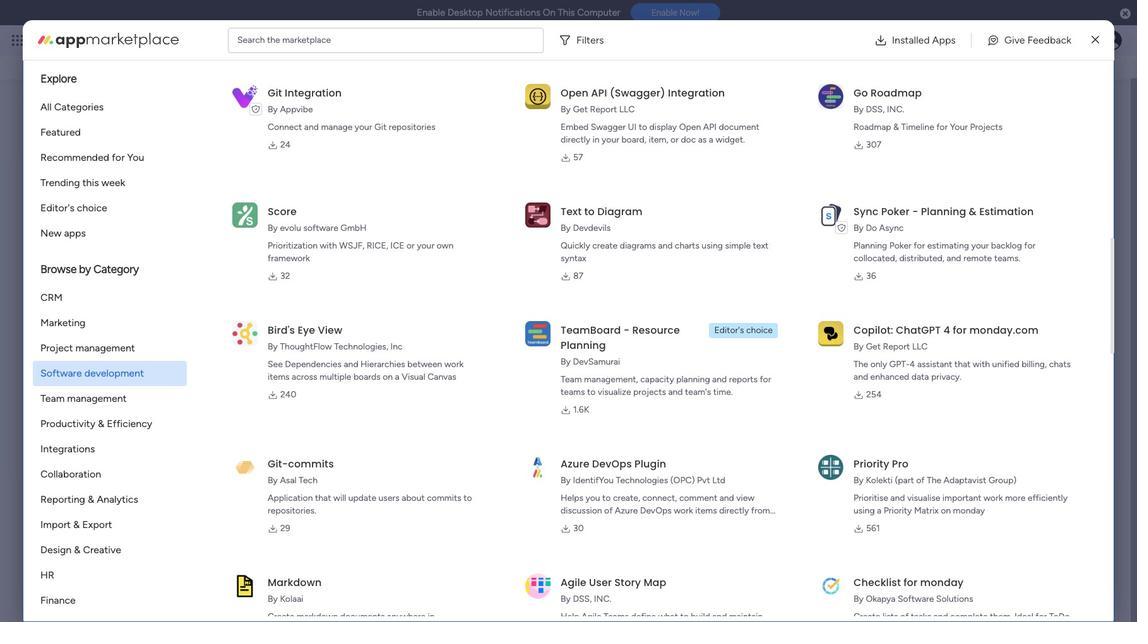 Task type: describe. For each thing, give the bounding box(es) containing it.
inc. inside agile user story map by dss, inc.
[[594, 594, 611, 605]]

productivity & efficiency
[[40, 418, 152, 430]]

open inside "embed swagger ui to display open api document directly in your board, item, or doc as a widget."
[[679, 122, 701, 133]]

timeline
[[901, 122, 934, 133]]

the inside priority pro by kolekti (part of the adaptavist group)
[[927, 475, 941, 486]]

with inside boost your workflow in minutes with ready-made templates
[[1068, 198, 1088, 210]]

start
[[260, 409, 281, 421]]

directly inside "embed swagger ui to display open api document directly in your board, item, or doc as a widget."
[[561, 134, 590, 145]]

workflow
[[975, 198, 1017, 210]]

on
[[543, 7, 555, 18]]

254
[[866, 390, 882, 400]]

roy mann image
[[70, 346, 95, 371]]

enable for enable now!
[[651, 8, 677, 18]]

using inside the quickly create diagrams and charts using simple text syntax
[[702, 241, 723, 251]]

display
[[649, 122, 677, 133]]

only
[[870, 359, 887, 370]]

efficiency
[[107, 418, 152, 430]]

api inside open api (swagger) integration by get report llc
[[591, 86, 607, 100]]

0 vertical spatial search
[[237, 34, 265, 45]]

notifications image
[[915, 34, 928, 47]]

for left your
[[936, 122, 948, 133]]

chats
[[1049, 359, 1071, 370]]

0 vertical spatial software
[[40, 367, 82, 379]]

0 vertical spatial monday
[[56, 33, 99, 47]]

teamboard
[[561, 323, 621, 338]]

integration inside git integration by appvibe
[[285, 86, 342, 100]]

devops inside helps you to create, connect, comment and view discussion of azure devops work items directly from monday.com
[[640, 506, 672, 516]]

management up development
[[75, 342, 135, 354]]

87
[[573, 271, 583, 282]]

creative
[[83, 544, 121, 556]]

1 horizontal spatial editor's choice
[[714, 325, 773, 336]]

items inside the see dependencies and hierarchies between work items across multiple boards on a visual canvas
[[268, 372, 290, 383]]

appvibe
[[280, 104, 313, 115]]

marketing for marketing plan
[[284, 233, 331, 245]]

repositories.
[[268, 506, 316, 516]]

by inside the checklist for monday by okapya software solutions
[[854, 594, 864, 605]]

templates image image
[[927, 100, 1094, 187]]

dependencies
[[285, 359, 342, 370]]

app logo image for go roadmap
[[818, 84, 844, 109]]

your
[[950, 122, 968, 133]]

how
[[990, 333, 1007, 344]]

poker for sync
[[881, 205, 910, 219]]

and inside the only gpt-4 assistant that with unified billing, chats and enhanced data privacy.
[[854, 372, 868, 383]]

app logo image for copilot: chatgpt 4 for monday.com
[[818, 321, 844, 346]]

dapulse x slim image
[[1092, 33, 1099, 48]]

syntax
[[561, 253, 586, 264]]

app logo image for text to diagram
[[525, 203, 551, 228]]

and up time.
[[712, 374, 727, 385]]

templates inside explore templates button
[[1006, 241, 1052, 253]]

monday inside the checklist for monday by okapya software solutions
[[920, 576, 964, 590]]

for inside team management, capacity planning and reports for teams to visualize projects and team's time.
[[760, 374, 771, 385]]

by inside go roadmap by dss, inc.
[[854, 104, 864, 115]]

nov
[[831, 353, 849, 364]]

& inside sync poker - planning & estimation by do async
[[969, 205, 977, 219]]

application that will update users about commits to repositories.
[[268, 493, 472, 516]]

and inside helps you to create, connect, comment and view discussion of azure devops work items directly from monday.com
[[720, 493, 734, 504]]

quickly for quickly access your recent boards, inbox and workspaces
[[25, 56, 60, 68]]

adaptavist
[[944, 475, 986, 486]]

charts
[[675, 241, 700, 251]]

workspace for marketing plan
[[386, 254, 429, 265]]

see plans button
[[204, 31, 265, 50]]

work inside prioritise and visualise important work more efficiently using a priority matrix on monday
[[984, 493, 1003, 504]]

4 inside copilot: chatgpt 4 for monday.com by get report llc
[[944, 323, 950, 338]]

management up quickly access your recent boards, inbox and workspaces
[[127, 33, 196, 47]]

roadmap inside go roadmap by dss, inc.
[[871, 86, 922, 100]]

installed apps
[[892, 34, 956, 46]]

your down apps marketplace image on the left
[[96, 56, 116, 68]]

get inside copilot: chatgpt 4 for monday.com by get report llc
[[866, 342, 881, 352]]

dss, inside go roadmap by dss, inc.
[[866, 104, 885, 115]]

project
[[40, 342, 73, 354]]

search the marketplace
[[237, 34, 331, 45]]

sync
[[854, 205, 878, 219]]

and down appvibe
[[304, 122, 319, 133]]

your inside boost your workflow in minutes with ready-made templates
[[953, 198, 973, 210]]

1 vertical spatial roadmap
[[854, 122, 891, 133]]

rice,
[[367, 241, 388, 251]]

eye
[[298, 323, 315, 338]]

a inside the see dependencies and hierarchies between work items across multiple boards on a visual canvas
[[395, 372, 400, 383]]

management down "marketing plan"
[[303, 254, 355, 265]]

comment
[[679, 493, 717, 504]]

asal
[[280, 475, 296, 486]]

planning for resource
[[561, 338, 606, 353]]

enable now! button
[[631, 3, 720, 22]]

widget.
[[716, 134, 745, 145]]

24
[[280, 140, 291, 150]]

for up the distributed,
[[914, 241, 925, 251]]

trending
[[40, 177, 80, 189]]

copilot:
[[854, 323, 893, 338]]

app logo image for score
[[232, 203, 258, 228]]

application
[[268, 493, 313, 504]]

create,
[[613, 493, 640, 504]]

by inside git integration by appvibe
[[268, 104, 278, 115]]

0 horizontal spatial main
[[100, 514, 125, 528]]

between
[[407, 359, 442, 370]]

dapulse close image
[[1120, 8, 1131, 20]]

to inside team management, capacity planning and reports for teams to visualize projects and team's time.
[[587, 387, 596, 398]]

group)
[[988, 475, 1017, 486]]

and right inbox on the top of page
[[214, 56, 231, 68]]

doc
[[681, 134, 696, 145]]

planning for -
[[921, 205, 966, 219]]

agile user story map by dss, inc.
[[561, 576, 666, 605]]

text to diagram by devdevils
[[561, 205, 643, 234]]

quickly create diagrams and charts using simple text syntax
[[561, 241, 769, 264]]

new apps
[[40, 227, 86, 239]]

0 horizontal spatial editor's choice
[[40, 202, 107, 214]]

git-
[[268, 457, 288, 472]]

your right invite
[[164, 409, 184, 421]]

your inside 'prioritization with wsjf, rice, ice or your own framework'
[[417, 241, 434, 251]]

helps
[[561, 493, 583, 504]]

component image for marketing plan
[[266, 252, 277, 264]]

with inside 'prioritization with wsjf, rice, ice or your own framework'
[[320, 241, 337, 251]]

your inside "embed swagger ui to display open api document directly in your board, item, or doc as a widget."
[[602, 134, 619, 145]]

technologies,
[[334, 342, 388, 352]]

work inside helps you to create, connect, comment and view discussion of azure devops work items directly from monday.com
[[674, 506, 693, 516]]

recently visited
[[58, 105, 142, 119]]

explore for explore templates
[[970, 241, 1004, 253]]

pvt
[[697, 475, 710, 486]]

and inside the quickly create diagrams and charts using simple text syntax
[[658, 241, 673, 251]]

llc inside copilot: chatgpt 4 for monday.com by get report llc
[[912, 342, 928, 352]]

recently
[[58, 105, 105, 119]]

by inside azure devops plugin by identifyou technologies (opc) pvt ltd
[[561, 475, 571, 486]]

- inside teamboard - resource planning
[[624, 323, 630, 338]]

visited
[[107, 105, 142, 119]]

monday.com for for
[[969, 323, 1039, 338]]

quickly for quickly create diagrams and charts using simple text syntax
[[561, 241, 590, 251]]

invite your teammates and start collaborating
[[136, 409, 343, 421]]

prioritization with wsjf, rice, ice or your own framework
[[268, 241, 454, 264]]

work up 'recent' in the top of the page
[[102, 33, 125, 47]]

score
[[268, 205, 297, 219]]

your right "manage" at left
[[355, 122, 372, 133]]

- inside sync poker - planning & estimation by do async
[[912, 205, 918, 219]]

for left you
[[112, 152, 125, 164]]

by inside sync poker - planning & estimation by do async
[[854, 223, 864, 234]]

inbox image
[[943, 34, 956, 47]]

azure inside azure devops plugin by identifyou technologies (opc) pvt ltd
[[561, 457, 589, 472]]

& for timeline
[[893, 122, 899, 133]]

private board image
[[56, 232, 70, 246]]

filters button
[[554, 27, 614, 53]]

0 vertical spatial choice
[[77, 202, 107, 214]]

work inside the see dependencies and hierarchies between work items across multiple boards on a visual canvas
[[444, 359, 464, 370]]

estimation
[[979, 205, 1034, 219]]

diagrams
[[620, 241, 656, 251]]

browse by category
[[40, 263, 139, 277]]

devsamurai
[[573, 357, 620, 367]]

to inside application that will update users about commits to repositories.
[[464, 493, 472, 504]]

app logo image for bird's eye view
[[232, 321, 258, 346]]

for inside the checklist for monday by okapya software solutions
[[904, 576, 917, 590]]

apps
[[64, 227, 86, 239]]

in inside "embed swagger ui to display open api document directly in your board, item, or doc as a widget."
[[593, 134, 600, 145]]

apps image
[[999, 34, 1011, 47]]

a inside "embed swagger ui to display open api document directly in your board, item, or doc as a widget."
[[709, 134, 713, 145]]

new
[[40, 227, 62, 239]]

management right by
[[93, 254, 145, 265]]

that inside application that will update users about commits to repositories.
[[315, 493, 331, 504]]

by inside priority pro by kolekti (part of the adaptavist group)
[[854, 475, 864, 486]]

open api (swagger) integration by get report llc
[[561, 86, 725, 115]]

git integration by appvibe
[[268, 86, 342, 115]]

by inside bird's eye view by thoughtflow technologies, inc
[[268, 342, 278, 352]]

close recently visited image
[[40, 105, 56, 120]]

templates inside boost your workflow in minutes with ready-made templates
[[981, 213, 1026, 225]]

llc inside open api (swagger) integration by get report llc
[[619, 104, 635, 115]]

ice
[[390, 241, 404, 251]]

app logo image for azure devops plugin
[[525, 455, 551, 480]]

capacity
[[640, 374, 674, 385]]

azure inside helps you to create, connect, comment and view discussion of azure devops work items directly from monday.com
[[615, 506, 638, 516]]

enable now!
[[651, 8, 699, 18]]

data
[[912, 372, 929, 383]]

api inside "embed swagger ui to display open api document directly in your board, item, or doc as a widget."
[[703, 122, 717, 133]]

collocated,
[[854, 253, 897, 264]]

invite members image
[[971, 34, 984, 47]]

or inside "embed swagger ui to display open api document directly in your board, item, or doc as a widget."
[[671, 134, 679, 145]]

bird's
[[268, 323, 295, 338]]

collaboration
[[40, 468, 101, 480]]

discussion
[[561, 506, 602, 516]]

access
[[62, 56, 93, 68]]

from
[[751, 506, 770, 516]]

> for marketing plan
[[357, 254, 363, 265]]

software development
[[40, 367, 144, 379]]

copilot: chatgpt 4 for monday.com by get report llc
[[854, 323, 1039, 352]]

plan
[[334, 233, 353, 245]]

marketing for marketing
[[40, 317, 86, 329]]

getting started element
[[916, 306, 1106, 356]]

manage
[[321, 122, 352, 133]]

30
[[573, 523, 584, 534]]

gpt-
[[889, 359, 910, 370]]

app logo image for markdown
[[232, 574, 258, 599]]

team for team management, capacity planning and reports for teams to visualize projects and team's time.
[[561, 374, 582, 385]]

privacy.
[[931, 372, 962, 383]]

time.
[[713, 387, 733, 398]]

markdown by kolaai
[[268, 576, 322, 605]]

search inside quick search button
[[1064, 50, 1095, 62]]

see dependencies and hierarchies between work items across multiple boards on a visual canvas
[[268, 359, 464, 383]]

priority inside prioritise and visualise important work more efficiently using a priority matrix on monday
[[884, 506, 912, 516]]

devdevils
[[573, 223, 611, 234]]

bird's eye view by thoughtflow technologies, inc
[[268, 323, 403, 352]]

project management
[[40, 342, 135, 354]]

give for give feedback
[[941, 50, 960, 61]]

and inside prioritise and visualise important work more efficiently using a priority matrix on monday
[[890, 493, 905, 504]]

by left devsamurai
[[561, 357, 571, 367]]

will
[[333, 493, 346, 504]]

by inside markdown by kolaai
[[268, 594, 278, 605]]

ltd
[[712, 475, 725, 486]]



Task type: vqa. For each thing, say whether or not it's contained in the screenshot.


Task type: locate. For each thing, give the bounding box(es) containing it.
your inside planning poker for estimating your backlog for collocated, distributed, and remote teams.
[[971, 241, 989, 251]]

& for efficiency
[[98, 418, 104, 430]]

1 horizontal spatial that
[[955, 359, 971, 370]]

1 vertical spatial items
[[695, 506, 717, 516]]

4 right chatgpt
[[944, 323, 950, 338]]

0 horizontal spatial that
[[315, 493, 331, 504]]

1 horizontal spatial 4
[[944, 323, 950, 338]]

planning inside sync poker - planning & estimation by do async
[[921, 205, 966, 219]]

kendall parks image
[[1102, 30, 1122, 51]]

monday inside prioritise and visualise important work more efficiently using a priority matrix on monday
[[953, 506, 985, 516]]

team inside team management, capacity planning and reports for teams to visualize projects and team's time.
[[561, 374, 582, 385]]

and down (part
[[890, 493, 905, 504]]

azure up identifyou
[[561, 457, 589, 472]]

to inside "embed swagger ui to display open api document directly in your board, item, or doc as a widget."
[[639, 122, 647, 133]]

by left evolu
[[268, 223, 278, 234]]

1 horizontal spatial the
[[927, 475, 941, 486]]

a inside prioritise and visualise important work more efficiently using a priority matrix on monday
[[877, 506, 882, 516]]

priority inside priority pro by kolekti (part of the adaptavist group)
[[854, 457, 889, 472]]

planning up estimating
[[921, 205, 966, 219]]

directly inside helps you to create, connect, comment and view discussion of azure devops work items directly from monday.com
[[719, 506, 749, 516]]

0 horizontal spatial api
[[591, 86, 607, 100]]

to inside helps you to create, connect, comment and view discussion of azure devops work items directly from monday.com
[[602, 493, 611, 504]]

apps marketplace image
[[38, 33, 179, 48]]

1 horizontal spatial dss,
[[866, 104, 885, 115]]

2 work management > main workspace from the left
[[281, 254, 429, 265]]

by down the text
[[561, 223, 571, 234]]

1 horizontal spatial api
[[703, 122, 717, 133]]

quick search results list box
[[40, 120, 886, 287]]

report inside copilot: chatgpt 4 for monday.com by get report llc
[[883, 342, 910, 352]]

app logo image for open api (swagger) integration
[[525, 84, 551, 109]]

design & creative
[[40, 544, 121, 556]]

in left minutes
[[1019, 198, 1027, 210]]

and down '7'
[[854, 372, 868, 383]]

on down hierarchies
[[383, 372, 393, 383]]

this
[[82, 177, 99, 189]]

0 horizontal spatial software
[[40, 367, 82, 379]]

0 vertical spatial the
[[854, 359, 868, 370]]

1 horizontal spatial quickly
[[561, 241, 590, 251]]

workspace for notes
[[176, 254, 219, 265]]

1 horizontal spatial get
[[866, 342, 881, 352]]

1 vertical spatial workspaces
[[77, 477, 139, 490]]

to right ui
[[639, 122, 647, 133]]

workspaces down plans
[[233, 56, 287, 68]]

poker up async
[[881, 205, 910, 219]]

app logo image for agile user story map
[[525, 574, 551, 599]]

items inside helps you to create, connect, comment and view discussion of azure devops work items directly from monday.com
[[695, 506, 717, 516]]

planning inside teamboard - resource planning
[[561, 338, 606, 353]]

agile
[[561, 576, 586, 590]]

v2 bolt switch image
[[1025, 49, 1032, 63]]

0 vertical spatial dss,
[[866, 104, 885, 115]]

integration inside open api (swagger) integration by get report llc
[[668, 86, 725, 100]]

report up gpt-
[[883, 342, 910, 352]]

by
[[79, 263, 91, 277]]

0 vertical spatial azure
[[561, 457, 589, 472]]

1 horizontal spatial integration
[[668, 86, 725, 100]]

map
[[644, 576, 666, 590]]

1 vertical spatial with
[[320, 241, 337, 251]]

1 > from the left
[[148, 254, 153, 265]]

1 vertical spatial on
[[941, 506, 951, 516]]

templates down "estimation"
[[1006, 241, 1052, 253]]

0 horizontal spatial the
[[854, 359, 868, 370]]

explore for explore
[[40, 72, 77, 86]]

2 component image from the left
[[266, 252, 277, 264]]

choice up reports
[[746, 325, 773, 336]]

0 horizontal spatial of
[[604, 506, 613, 516]]

the
[[267, 34, 280, 45]]

on
[[383, 372, 393, 383], [941, 506, 951, 516]]

marketing
[[284, 233, 331, 245], [40, 317, 86, 329]]

and up multiple
[[344, 359, 358, 370]]

roadmap up 307 at top
[[854, 122, 891, 133]]

component image down private board 'image' at the top of the page
[[56, 252, 68, 264]]

marketing inside quick search results list box
[[284, 233, 331, 245]]

main workspace
[[100, 514, 182, 528]]

see for see plans
[[221, 35, 236, 45]]

work down 'prioritization'
[[281, 254, 301, 265]]

monday.com inside getting started learn how monday.com works
[[1009, 333, 1060, 344]]

and down planning
[[668, 387, 683, 398]]

0 vertical spatial on
[[383, 372, 393, 383]]

1 vertical spatial choice
[[746, 325, 773, 336]]

work management > main workspace for marketing plan
[[281, 254, 429, 265]]

team
[[561, 374, 582, 385], [40, 393, 65, 405]]

in inside boost your workflow in minutes with ready-made templates
[[1019, 198, 1027, 210]]

desktop
[[448, 7, 483, 18]]

search everything image
[[1030, 34, 1042, 47]]

the inside the only gpt-4 assistant that with unified billing, chats and enhanced data privacy.
[[854, 359, 868, 370]]

llc up ui
[[619, 104, 635, 115]]

> for notes
[[148, 254, 153, 265]]

give feedback
[[1004, 34, 1071, 46]]

0 vertical spatial workspaces
[[233, 56, 287, 68]]

0 horizontal spatial open
[[561, 86, 588, 100]]

swagger
[[591, 122, 626, 133]]

team up teams at bottom
[[561, 374, 582, 385]]

to inside "text to diagram by devdevils"
[[584, 205, 595, 219]]

wsjf,
[[339, 241, 365, 251]]

1 vertical spatial api
[[703, 122, 717, 133]]

1 vertical spatial or
[[407, 241, 415, 251]]

1 horizontal spatial of
[[916, 475, 925, 486]]

quickly left access
[[25, 56, 60, 68]]

2 > from the left
[[357, 254, 363, 265]]

> right category
[[148, 254, 153, 265]]

report inside open api (swagger) integration by get report llc
[[590, 104, 617, 115]]

poker down async
[[889, 241, 912, 251]]

commits inside the git-commits by asal tech
[[288, 457, 334, 472]]

your
[[96, 56, 116, 68], [355, 122, 372, 133], [602, 134, 619, 145], [953, 198, 973, 210], [417, 241, 434, 251], [971, 241, 989, 251], [164, 409, 184, 421]]

to right about
[[464, 493, 472, 504]]

1 horizontal spatial enable
[[651, 8, 677, 18]]

1 component image from the left
[[56, 252, 68, 264]]

1 horizontal spatial using
[[854, 506, 875, 516]]

1 vertical spatial llc
[[912, 342, 928, 352]]

see for see dependencies and hierarchies between work items across multiple boards on a visual canvas
[[268, 359, 283, 370]]

report up swagger
[[590, 104, 617, 115]]

1 horizontal spatial devops
[[640, 506, 672, 516]]

app logo image for checklist for monday
[[818, 574, 844, 599]]

0 horizontal spatial inc.
[[594, 594, 611, 605]]

0 vertical spatial a
[[709, 134, 713, 145]]

0 horizontal spatial devops
[[592, 457, 632, 472]]

your down swagger
[[602, 134, 619, 145]]

dss, inside agile user story map by dss, inc.
[[573, 594, 592, 605]]

0 horizontal spatial directly
[[561, 134, 590, 145]]

using inside prioritise and visualise important work more efficiently using a priority matrix on monday
[[854, 506, 875, 516]]

2 vertical spatial monday
[[920, 576, 964, 590]]

0 horizontal spatial component image
[[56, 252, 68, 264]]

report
[[590, 104, 617, 115], [883, 342, 910, 352]]

see up the "240"
[[268, 359, 283, 370]]

for inside copilot: chatgpt 4 for monday.com by get report llc
[[953, 323, 967, 338]]

markdown
[[268, 576, 322, 590]]

team for team management
[[40, 393, 65, 405]]

visualise
[[907, 493, 940, 504]]

story
[[615, 576, 641, 590]]

1 horizontal spatial in
[[1019, 198, 1027, 210]]

a left visual
[[395, 372, 400, 383]]

choice
[[77, 202, 107, 214], [746, 325, 773, 336]]

crm
[[40, 292, 63, 304]]

prioritization
[[268, 241, 318, 251]]

0 vertical spatial explore
[[40, 72, 77, 86]]

boost
[[924, 198, 950, 210]]

plugin
[[635, 457, 666, 472]]

1 vertical spatial see
[[268, 359, 283, 370]]

component image for notes
[[56, 252, 68, 264]]

0 horizontal spatial work management > main workspace
[[72, 254, 219, 265]]

installed apps button
[[864, 27, 966, 53]]

api up the as
[[703, 122, 717, 133]]

that left will
[[315, 493, 331, 504]]

1 horizontal spatial commits
[[427, 493, 461, 504]]

0 horizontal spatial choice
[[77, 202, 107, 214]]

design
[[40, 544, 72, 556]]

by down agile on the bottom of page
[[561, 594, 571, 605]]

azure down create,
[[615, 506, 638, 516]]

& for export
[[73, 519, 80, 531]]

or right ice
[[407, 241, 415, 251]]

1 vertical spatial azure
[[615, 506, 638, 516]]

my
[[58, 477, 74, 490]]

for right reports
[[760, 374, 771, 385]]

lottie animation element
[[559, 32, 914, 80]]

team up the productivity
[[40, 393, 65, 405]]

by inside agile user story map by dss, inc.
[[561, 594, 571, 605]]

& right design
[[74, 544, 80, 556]]

git left repositories
[[374, 122, 387, 133]]

0 horizontal spatial see
[[221, 35, 236, 45]]

& left "estimation"
[[969, 205, 977, 219]]

hierarchies
[[361, 359, 405, 370]]

productivity
[[40, 418, 95, 430]]

0 horizontal spatial report
[[590, 104, 617, 115]]

work management > main workspace for notes
[[72, 254, 219, 265]]

1 vertical spatial team
[[40, 393, 65, 405]]

inc. up timeline
[[887, 104, 904, 115]]

0 horizontal spatial get
[[573, 104, 588, 115]]

help image
[[1058, 34, 1070, 47]]

software right okapya
[[898, 594, 934, 605]]

1 horizontal spatial azure
[[615, 506, 638, 516]]

1 integration from the left
[[285, 86, 342, 100]]

1 horizontal spatial see
[[268, 359, 283, 370]]

items up the "240"
[[268, 372, 290, 383]]

software down project
[[40, 367, 82, 379]]

feedback
[[1028, 34, 1071, 46]]

directly down view at right bottom
[[719, 506, 749, 516]]

to right teams at bottom
[[587, 387, 596, 398]]

0 horizontal spatial give
[[941, 50, 960, 61]]

unified
[[992, 359, 1019, 370]]

git up appvibe
[[268, 86, 282, 100]]

for right backlog
[[1024, 241, 1036, 251]]

main for marketing plan
[[365, 254, 384, 265]]

of inside helps you to create, connect, comment and view discussion of azure devops work items directly from monday.com
[[604, 506, 613, 516]]

1 vertical spatial report
[[883, 342, 910, 352]]

canvas
[[428, 372, 456, 383]]

reporting & analytics
[[40, 494, 138, 506]]

or inside 'prioritization with wsjf, rice, ice or your own framework'
[[407, 241, 415, 251]]

and left view at right bottom
[[720, 493, 734, 504]]

apps
[[932, 34, 956, 46]]

on inside prioritise and visualise important work more efficiently using a priority matrix on monday
[[941, 506, 951, 516]]

2 vertical spatial planning
[[561, 338, 606, 353]]

give
[[1004, 34, 1025, 46], [941, 50, 960, 61]]

& down the my workspaces
[[88, 494, 94, 506]]

0 horizontal spatial marketing
[[40, 317, 86, 329]]

board,
[[622, 134, 647, 145]]

36
[[866, 271, 876, 282]]

app logo image
[[232, 84, 258, 109], [525, 84, 551, 109], [818, 84, 844, 109], [232, 203, 258, 228], [525, 203, 551, 228], [818, 203, 844, 228], [232, 321, 258, 346], [525, 321, 551, 346], [818, 321, 844, 346], [232, 455, 258, 480], [525, 455, 551, 480], [818, 455, 844, 480], [232, 574, 258, 599], [525, 574, 551, 599], [818, 574, 844, 599]]

checklist
[[854, 576, 901, 590]]

integration up appvibe
[[285, 86, 342, 100]]

you
[[127, 152, 144, 164]]

monday.com inside copilot: chatgpt 4 for monday.com by get report llc
[[969, 323, 1039, 338]]

1 horizontal spatial choice
[[746, 325, 773, 336]]

main for notes
[[155, 254, 174, 265]]

0 horizontal spatial commits
[[288, 457, 334, 472]]

1 horizontal spatial search
[[1064, 50, 1095, 62]]

framework
[[268, 253, 310, 264]]

monday.com for how
[[1009, 333, 1060, 344]]

1 horizontal spatial git
[[374, 122, 387, 133]]

with down software
[[320, 241, 337, 251]]

git inside git integration by appvibe
[[268, 86, 282, 100]]

on inside the see dependencies and hierarchies between work items across multiple boards on a visual canvas
[[383, 372, 393, 383]]

own
[[437, 241, 454, 251]]

and inside the see dependencies and hierarchies between work items across multiple boards on a visual canvas
[[344, 359, 358, 370]]

>
[[148, 254, 153, 265], [357, 254, 363, 265]]

1 vertical spatial editor's choice
[[714, 325, 773, 336]]

on right matrix
[[941, 506, 951, 516]]

0 horizontal spatial items
[[268, 372, 290, 383]]

0 horizontal spatial workspaces
[[77, 477, 139, 490]]

public board image
[[266, 232, 280, 246]]

0 vertical spatial llc
[[619, 104, 635, 115]]

- left resource
[[624, 323, 630, 338]]

4
[[944, 323, 950, 338], [910, 359, 915, 370]]

app logo image for git-commits
[[232, 455, 258, 480]]

all
[[40, 101, 52, 113]]

1 vertical spatial poker
[[889, 241, 912, 251]]

by left kolekti
[[854, 475, 864, 486]]

by up embed
[[561, 104, 571, 115]]

embed swagger ui to display open api document directly in your board, item, or doc as a widget.
[[561, 122, 759, 145]]

by inside score by evolu software gmbh
[[268, 223, 278, 234]]

0 vertical spatial roadmap
[[871, 86, 922, 100]]

component image
[[56, 252, 68, 264], [266, 252, 277, 264]]

all categories
[[40, 101, 104, 113]]

of inside priority pro by kolekti (part of the adaptavist group)
[[916, 475, 925, 486]]

& for analytics
[[88, 494, 94, 506]]

0 vertical spatial -
[[912, 205, 918, 219]]

tech
[[299, 475, 318, 486]]

1 horizontal spatial explore
[[970, 241, 1004, 253]]

and left start
[[240, 409, 257, 421]]

and inside planning poker for estimating your backlog for collocated, distributed, and remote teams.
[[947, 253, 961, 264]]

with inside the only gpt-4 assistant that with unified billing, chats and enhanced data privacy.
[[973, 359, 990, 370]]

0 vertical spatial templates
[[981, 213, 1026, 225]]

open up embed
[[561, 86, 588, 100]]

open inside open api (swagger) integration by get report llc
[[561, 86, 588, 100]]

0 horizontal spatial 4
[[910, 359, 915, 370]]

devops up identifyou
[[592, 457, 632, 472]]

1 horizontal spatial software
[[898, 594, 934, 605]]

0 vertical spatial git
[[268, 86, 282, 100]]

by
[[268, 104, 278, 115], [561, 104, 571, 115], [854, 104, 864, 115], [268, 223, 278, 234], [561, 223, 571, 234], [854, 223, 864, 234], [268, 342, 278, 352], [854, 342, 864, 352], [561, 357, 571, 367], [268, 475, 278, 486], [561, 475, 571, 486], [854, 475, 864, 486], [268, 594, 278, 605], [561, 594, 571, 605], [854, 594, 864, 605]]

0 vertical spatial directly
[[561, 134, 590, 145]]

2 integration from the left
[[668, 86, 725, 100]]

quick search button
[[1015, 43, 1106, 69]]

1 vertical spatial inc.
[[594, 594, 611, 605]]

monday up access
[[56, 33, 99, 47]]

1 horizontal spatial editor's
[[714, 325, 744, 336]]

and left charts
[[658, 241, 673, 251]]

that inside the only gpt-4 assistant that with unified billing, chats and enhanced data privacy.
[[955, 359, 971, 370]]

by inside "text to diagram by devdevils"
[[561, 223, 571, 234]]

monday down important
[[953, 506, 985, 516]]

sync poker - planning & estimation by do async
[[854, 205, 1034, 234]]

v2 user feedback image
[[926, 49, 936, 63]]

0 horizontal spatial llc
[[619, 104, 635, 115]]

poker inside planning poker for estimating your backlog for collocated, distributed, and remote teams.
[[889, 241, 912, 251]]

1 image
[[953, 26, 964, 40]]

2 horizontal spatial main
[[365, 254, 384, 265]]

planning up the collocated,
[[854, 241, 887, 251]]

get down the copilot:
[[866, 342, 881, 352]]

1 vertical spatial devops
[[640, 506, 672, 516]]

using down prioritise
[[854, 506, 875, 516]]

filters
[[576, 34, 604, 46]]

- left 'boost'
[[912, 205, 918, 219]]

to up devdevils on the top of the page
[[584, 205, 595, 219]]

0 horizontal spatial git
[[268, 86, 282, 100]]

1 horizontal spatial team
[[561, 374, 582, 385]]

inc.
[[887, 104, 904, 115], [594, 594, 611, 605]]

llc down chatgpt
[[912, 342, 928, 352]]

templates down workflow
[[981, 213, 1026, 225]]

give for give feedback
[[1004, 34, 1025, 46]]

team management, capacity planning and reports for teams to visualize projects and team's time.
[[561, 374, 771, 398]]

quick search
[[1035, 50, 1095, 62]]

0 horizontal spatial planning
[[561, 338, 606, 353]]

get inside open api (swagger) integration by get report llc
[[573, 104, 588, 115]]

give inside button
[[1004, 34, 1025, 46]]

enable left the desktop
[[417, 7, 445, 18]]

enable for enable desktop notifications on this computer
[[417, 7, 445, 18]]

devops inside azure devops plugin by identifyou technologies (opc) pvt ltd
[[592, 457, 632, 472]]

in down swagger
[[593, 134, 600, 145]]

1 horizontal spatial inc.
[[887, 104, 904, 115]]

enable inside button
[[651, 8, 677, 18]]

week
[[101, 177, 125, 189]]

1 vertical spatial editor's
[[714, 325, 744, 336]]

see inside button
[[221, 35, 236, 45]]

poker for planning
[[889, 241, 912, 251]]

by left okapya
[[854, 594, 864, 605]]

or left doc
[[671, 134, 679, 145]]

choice down this
[[77, 202, 107, 214]]

1 horizontal spatial directly
[[719, 506, 749, 516]]

repositories
[[389, 122, 435, 133]]

boards,
[[151, 56, 184, 68]]

get
[[573, 104, 588, 115], [866, 342, 881, 352]]

monday.com inside helps you to create, connect, comment and view discussion of azure devops work items directly from monday.com
[[561, 518, 612, 529]]

open up doc
[[679, 122, 701, 133]]

1 work management > main workspace from the left
[[72, 254, 219, 265]]

editor's choice up reports
[[714, 325, 773, 336]]

4 inside the only gpt-4 assistant that with unified billing, chats and enhanced data privacy.
[[910, 359, 915, 370]]

add to favorites image
[[432, 233, 445, 245]]

0 horizontal spatial azure
[[561, 457, 589, 472]]

export
[[82, 519, 112, 531]]

software
[[303, 223, 338, 234]]

0 horizontal spatial editor's
[[40, 202, 74, 214]]

1 vertical spatial search
[[1064, 50, 1095, 62]]

app logo image for priority pro
[[818, 455, 844, 480]]

0 horizontal spatial search
[[237, 34, 265, 45]]

assistant
[[917, 359, 952, 370]]

kolekti
[[866, 475, 893, 486]]

commits up tech
[[288, 457, 334, 472]]

1 vertical spatial a
[[395, 372, 400, 383]]

document
[[719, 122, 759, 133]]

quickly inside the quickly create diagrams and charts using simple text syntax
[[561, 241, 590, 251]]

0 vertical spatial devops
[[592, 457, 632, 472]]

software inside the checklist for monday by okapya software solutions
[[898, 594, 934, 605]]

priority left matrix
[[884, 506, 912, 516]]

monday up solutions
[[920, 576, 964, 590]]

evolu
[[280, 223, 301, 234]]

okapya
[[866, 594, 896, 605]]

work down notes
[[72, 254, 91, 265]]

commits right about
[[427, 493, 461, 504]]

by up connect
[[268, 104, 278, 115]]

enable desktop notifications on this computer
[[417, 7, 620, 18]]

1 vertical spatial get
[[866, 342, 881, 352]]

resource
[[632, 323, 680, 338]]

0 vertical spatial report
[[590, 104, 617, 115]]

2 vertical spatial a
[[877, 506, 882, 516]]

0 vertical spatial using
[[702, 241, 723, 251]]

planning down teamboard
[[561, 338, 606, 353]]

0 vertical spatial poker
[[881, 205, 910, 219]]

reporting
[[40, 494, 85, 506]]

marketing plan
[[284, 233, 353, 245]]

1 vertical spatial planning
[[854, 241, 887, 251]]

distributed,
[[899, 253, 944, 264]]

quickly up syntax
[[561, 241, 590, 251]]

management,
[[584, 374, 638, 385]]

management
[[127, 33, 196, 47], [93, 254, 145, 265], [303, 254, 355, 265], [75, 342, 135, 354], [67, 393, 127, 405]]

directly
[[561, 134, 590, 145], [719, 506, 749, 516]]

by inside open api (swagger) integration by get report llc
[[561, 104, 571, 115]]

see inside the see dependencies and hierarchies between work items across multiple boards on a visual canvas
[[268, 359, 283, 370]]

1 vertical spatial of
[[604, 506, 613, 516]]

0 vertical spatial api
[[591, 86, 607, 100]]

by left kolaai
[[268, 594, 278, 605]]

a right the as
[[709, 134, 713, 145]]

& left timeline
[[893, 122, 899, 133]]

devops down connect,
[[640, 506, 672, 516]]

multiple
[[320, 372, 351, 383]]

by inside the git-commits by asal tech
[[268, 475, 278, 486]]

categories
[[54, 101, 104, 113]]

1 horizontal spatial on
[[941, 506, 951, 516]]

with left unified
[[973, 359, 990, 370]]

1 horizontal spatial -
[[912, 205, 918, 219]]

management up "productivity & efficiency"
[[67, 393, 127, 405]]

for left how
[[953, 323, 967, 338]]

planning inside planning poker for estimating your backlog for collocated, distributed, and remote teams.
[[854, 241, 887, 251]]

that
[[955, 359, 971, 370], [315, 493, 331, 504]]

with right minutes
[[1068, 198, 1088, 210]]

inc. down user
[[594, 594, 611, 605]]

in
[[593, 134, 600, 145], [1019, 198, 1027, 210]]

by up helps
[[561, 475, 571, 486]]

the up visualise
[[927, 475, 941, 486]]

inc. inside go roadmap by dss, inc.
[[887, 104, 904, 115]]

mann
[[122, 345, 145, 357]]

select product image
[[11, 34, 24, 47]]

now!
[[680, 8, 699, 18]]

commits inside application that will update users about commits to repositories.
[[427, 493, 461, 504]]

& for creative
[[74, 544, 80, 556]]

search
[[237, 34, 265, 45], [1064, 50, 1095, 62]]

by inside copilot: chatgpt 4 for monday.com by get report llc
[[854, 342, 864, 352]]

component image down public board image
[[266, 252, 277, 264]]

close my workspaces image
[[40, 476, 56, 491]]

workspace image
[[61, 514, 92, 544]]

kolaai
[[280, 594, 303, 605]]



